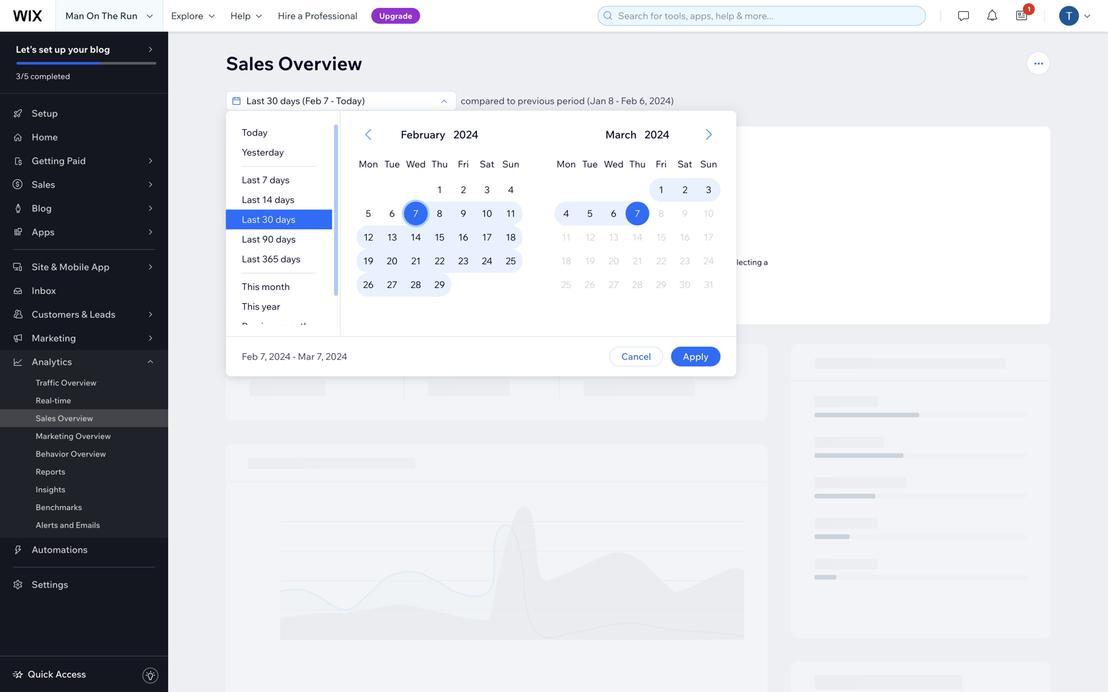 Task type: locate. For each thing, give the bounding box(es) containing it.
time right longer
[[629, 267, 645, 277]]

2 wed from the left
[[604, 158, 624, 170]]

apply
[[683, 351, 709, 362]]

1 horizontal spatial 2
[[683, 184, 688, 196]]

days up "last 14 days" at the left of page
[[270, 174, 290, 186]]

0 vertical spatial marketing
[[32, 332, 76, 344]]

0 vertical spatial feb
[[621, 95, 637, 107]]

sales left on
[[637, 257, 655, 267]]

days right '30'
[[276, 214, 296, 225]]

2024 down compared
[[453, 128, 478, 141]]

2 5 from the left
[[587, 208, 593, 219]]

8 right (jan on the right top of page
[[608, 95, 614, 107]]

5 left thursday, march 7, 2024 cell
[[587, 208, 593, 219]]

overview
[[278, 52, 362, 75], [61, 378, 96, 388], [58, 414, 93, 424], [75, 431, 111, 441], [71, 449, 106, 459]]

0 vertical spatial month
[[262, 281, 290, 293]]

0 vertical spatial time
[[629, 267, 645, 277]]

1 thu from the left
[[431, 158, 448, 170]]

2 tue from the left
[[582, 158, 598, 170]]

row containing 19
[[357, 249, 523, 273]]

2024 right mar
[[326, 351, 347, 362]]

0 vertical spatial 4
[[508, 184, 514, 196]]

alert
[[397, 127, 482, 142], [602, 127, 674, 142]]

1 horizontal spatial sat
[[678, 158, 692, 170]]

quick access
[[28, 669, 86, 680]]

1 horizontal spatial time
[[629, 267, 645, 277]]

3 for 6
[[484, 184, 490, 196]]

wed down the march
[[604, 158, 624, 170]]

sales up on
[[654, 241, 677, 253]]

1 vertical spatial month
[[281, 321, 309, 332]]

0 vertical spatial sales
[[654, 241, 677, 253]]

2 thu from the left
[[629, 158, 646, 170]]

this for this year
[[242, 301, 260, 312]]

5 up the 12
[[366, 208, 371, 219]]

7 up 'enough'
[[635, 208, 640, 219]]

2 for 6
[[461, 184, 466, 196]]

a
[[298, 10, 303, 21], [764, 257, 768, 267]]

1 alert from the left
[[397, 127, 482, 142]]

0 horizontal spatial 6
[[389, 208, 395, 219]]

previous
[[518, 95, 555, 107]]

2 vertical spatial sales
[[36, 414, 56, 424]]

6 left thursday, march 7, 2024 cell
[[611, 208, 617, 219]]

leads
[[90, 309, 116, 320]]

0 horizontal spatial tue
[[384, 158, 400, 170]]

1 horizontal spatial a
[[764, 257, 768, 267]]

sales up blog
[[32, 179, 55, 190]]

not
[[600, 241, 616, 253]]

29
[[434, 279, 445, 291]]

not enough sales looks like your site didn't have any sales on those dates. try selecting a longer time period.
[[508, 241, 768, 277]]

2 this from the top
[[242, 301, 260, 312]]

marketing down customers
[[32, 332, 76, 344]]

0 vertical spatial this
[[242, 281, 260, 293]]

3/5
[[16, 71, 29, 81]]

marketing for marketing overview
[[36, 431, 74, 441]]

sales overview up marketing overview
[[36, 414, 93, 424]]

feb
[[621, 95, 637, 107], [242, 351, 258, 362]]

fri
[[458, 158, 469, 170], [656, 158, 667, 170]]

list box containing today
[[226, 123, 340, 336]]

1 horizontal spatial mon tue wed thu
[[557, 158, 646, 170]]

1 horizontal spatial sun
[[700, 158, 717, 170]]

1 last from the top
[[242, 174, 260, 186]]

2
[[461, 184, 466, 196], [683, 184, 688, 196]]

today
[[242, 127, 268, 138]]

1 vertical spatial 8
[[437, 208, 442, 219]]

1 horizontal spatial 7,
[[317, 351, 324, 362]]

4 inside row
[[563, 208, 569, 219]]

on
[[86, 10, 99, 21]]

feb left 6,
[[621, 95, 637, 107]]

1 vertical spatial marketing
[[36, 431, 74, 441]]

sales down help button at the left of the page
[[226, 52, 274, 75]]

grid
[[341, 111, 539, 336], [539, 111, 737, 336]]

overview up marketing overview
[[58, 414, 93, 424]]

your inside sidebar "element"
[[68, 44, 88, 55]]

row containing 4
[[554, 202, 721, 226]]

mon tue wed thu
[[359, 158, 448, 170], [557, 158, 646, 170]]

0 vertical spatial sales
[[226, 52, 274, 75]]

8
[[608, 95, 614, 107], [437, 208, 442, 219]]

to
[[507, 95, 516, 107]]

mon for 5
[[359, 158, 378, 170]]

0 horizontal spatial &
[[51, 261, 57, 273]]

your inside not enough sales looks like your site didn't have any sales on those dates. try selecting a longer time period.
[[546, 257, 563, 267]]

0 horizontal spatial fri
[[458, 158, 469, 170]]

sun
[[502, 158, 519, 170], [700, 158, 717, 170]]

2 7, from the left
[[317, 351, 324, 362]]

1 vertical spatial 14
[[411, 232, 421, 243]]

0 vertical spatial &
[[51, 261, 57, 273]]

1 2 from the left
[[461, 184, 466, 196]]

2 sat from the left
[[678, 158, 692, 170]]

7 left 9
[[413, 208, 419, 219]]

1 vertical spatial time
[[54, 396, 71, 406]]

month up feb 7, 2024 - mar 7, 2024 at bottom left
[[281, 321, 309, 332]]

a right "selecting"
[[764, 257, 768, 267]]

0 horizontal spatial 8
[[437, 208, 442, 219]]

tue
[[384, 158, 400, 170], [582, 158, 598, 170]]

1 horizontal spatial 5
[[587, 208, 593, 219]]

1 wed from the left
[[406, 158, 426, 170]]

1 mon tue wed thu from the left
[[359, 158, 448, 170]]

2 6 from the left
[[611, 208, 617, 219]]

days up last 30 days
[[275, 194, 295, 205]]

1 fri from the left
[[458, 158, 469, 170]]

traffic overview
[[36, 378, 96, 388]]

reports link
[[0, 463, 168, 481]]

time down 'traffic overview' in the bottom left of the page
[[54, 396, 71, 406]]

1 horizontal spatial your
[[546, 257, 563, 267]]

0 horizontal spatial 7
[[262, 174, 268, 186]]

last for last 7 days
[[242, 174, 260, 186]]

1 mon from the left
[[359, 158, 378, 170]]

0 horizontal spatial your
[[68, 44, 88, 55]]

4 up 11
[[508, 184, 514, 196]]

1 horizontal spatial &
[[81, 309, 87, 320]]

marketing
[[32, 332, 76, 344], [36, 431, 74, 441]]

0 horizontal spatial -
[[293, 351, 296, 362]]

customers
[[32, 309, 79, 320]]

a right hire
[[298, 10, 303, 21]]

yesterday
[[242, 146, 284, 158]]

last 7 days
[[242, 174, 290, 186]]

days for last 90 days
[[276, 234, 296, 245]]

& left the 'leads'
[[81, 309, 87, 320]]

1 horizontal spatial 7
[[413, 208, 419, 219]]

sales overview link
[[0, 410, 168, 427]]

14 up '30'
[[262, 194, 273, 205]]

(jan
[[587, 95, 606, 107]]

4 last from the top
[[242, 234, 260, 245]]

7, down previous
[[260, 351, 267, 362]]

1 sat from the left
[[480, 158, 494, 170]]

1 horizontal spatial 3
[[706, 184, 711, 196]]

1 horizontal spatial feb
[[621, 95, 637, 107]]

0 horizontal spatial sat
[[480, 158, 494, 170]]

1 vertical spatial sales overview
[[36, 414, 93, 424]]

15
[[435, 232, 445, 243]]

behavior
[[36, 449, 69, 459]]

0 horizontal spatial 4
[[508, 184, 514, 196]]

- right (jan on the right top of page
[[616, 95, 619, 107]]

2 mon tue wed thu from the left
[[557, 158, 646, 170]]

14
[[262, 194, 273, 205], [411, 232, 421, 243]]

2 2 from the left
[[683, 184, 688, 196]]

1 horizontal spatial mon
[[557, 158, 576, 170]]

& for customers
[[81, 309, 87, 320]]

overview up "behavior overview" link
[[75, 431, 111, 441]]

1 horizontal spatial 1
[[659, 184, 664, 196]]

feb down previous
[[242, 351, 258, 362]]

marketing up "behavior" at the left bottom of the page
[[36, 431, 74, 441]]

4
[[508, 184, 514, 196], [563, 208, 569, 219]]

month for this month
[[262, 281, 290, 293]]

marketing overview link
[[0, 427, 168, 445]]

None field
[[242, 92, 436, 110]]

5
[[366, 208, 371, 219], [587, 208, 593, 219]]

this up this year
[[242, 281, 260, 293]]

days right 365
[[281, 253, 301, 265]]

0 horizontal spatial mon
[[359, 158, 378, 170]]

last for last 365 days
[[242, 253, 260, 265]]

last up "last 14 days" at the left of page
[[242, 174, 260, 186]]

your right up
[[68, 44, 88, 55]]

2 horizontal spatial 1
[[1028, 5, 1031, 13]]

automations
[[32, 544, 88, 556]]

fri for 5
[[656, 158, 667, 170]]

1 vertical spatial feb
[[242, 351, 258, 362]]

sales overview
[[226, 52, 362, 75], [36, 414, 93, 424]]

20
[[387, 255, 398, 267]]

wed down february at the top
[[406, 158, 426, 170]]

1 vertical spatial a
[[764, 257, 768, 267]]

0 horizontal spatial sales overview
[[36, 414, 93, 424]]

1 horizontal spatial -
[[616, 95, 619, 107]]

2 mon from the left
[[557, 158, 576, 170]]

march
[[605, 128, 637, 141]]

overview up real-time link
[[61, 378, 96, 388]]

last 14 days
[[242, 194, 295, 205]]

7 inside cell
[[635, 208, 640, 219]]

real-time
[[36, 396, 71, 406]]

1 vertical spatial sales
[[32, 179, 55, 190]]

0 horizontal spatial 5
[[366, 208, 371, 219]]

sales overview down hire
[[226, 52, 362, 75]]

1 horizontal spatial 8
[[608, 95, 614, 107]]

1 vertical spatial your
[[546, 257, 563, 267]]

2 horizontal spatial 7
[[635, 208, 640, 219]]

days right 90
[[276, 234, 296, 245]]

those
[[668, 257, 689, 267]]

month up the year
[[262, 281, 290, 293]]

0 horizontal spatial alert
[[397, 127, 482, 142]]

last 365 days
[[242, 253, 301, 265]]

last for last 30 days
[[242, 214, 260, 225]]

1 tue from the left
[[384, 158, 400, 170]]

days for last 14 days
[[275, 194, 295, 205]]

4 up site
[[563, 208, 569, 219]]

alert down compared
[[397, 127, 482, 142]]

3
[[484, 184, 490, 196], [706, 184, 711, 196]]

this left the year
[[242, 301, 260, 312]]

5 last from the top
[[242, 253, 260, 265]]

1 horizontal spatial thu
[[629, 158, 646, 170]]

mon for 4
[[557, 158, 576, 170]]

last down last 7 days
[[242, 194, 260, 205]]

time inside sidebar "element"
[[54, 396, 71, 406]]

list box
[[226, 123, 340, 336]]

your right like
[[546, 257, 563, 267]]

any
[[622, 257, 635, 267]]

marketing inside 'dropdown button'
[[32, 332, 76, 344]]

0 vertical spatial -
[[616, 95, 619, 107]]

this month
[[242, 281, 290, 293]]

1
[[1028, 5, 1031, 13], [437, 184, 442, 196], [659, 184, 664, 196]]

compared to previous period (jan 8 - feb 6, 2024)
[[461, 95, 674, 107]]

site & mobile app button
[[0, 255, 168, 279]]

1 this from the top
[[242, 281, 260, 293]]

2 3 from the left
[[706, 184, 711, 196]]

0 horizontal spatial 3
[[484, 184, 490, 196]]

2 alert from the left
[[602, 127, 674, 142]]

1 horizontal spatial wed
[[604, 158, 624, 170]]

2 last from the top
[[242, 194, 260, 205]]

sales down the real-
[[36, 414, 56, 424]]

0 horizontal spatial time
[[54, 396, 71, 406]]

last left 90
[[242, 234, 260, 245]]

0 horizontal spatial sun
[[502, 158, 519, 170]]

0 vertical spatial sales overview
[[226, 52, 362, 75]]

1 horizontal spatial 6
[[611, 208, 617, 219]]

0 horizontal spatial a
[[298, 10, 303, 21]]

mon tue wed thu for 6
[[359, 158, 448, 170]]

real-
[[36, 396, 54, 406]]

last
[[242, 174, 260, 186], [242, 194, 260, 205], [242, 214, 260, 225], [242, 234, 260, 245], [242, 253, 260, 265]]

0 vertical spatial 14
[[262, 194, 273, 205]]

real-time link
[[0, 392, 168, 410]]

row
[[357, 146, 523, 178], [554, 146, 721, 178], [357, 178, 523, 202], [554, 178, 721, 202], [357, 202, 523, 226], [554, 202, 721, 226], [357, 226, 523, 249], [554, 226, 721, 249], [357, 249, 523, 273], [554, 249, 721, 273], [357, 273, 523, 297], [554, 273, 721, 297], [357, 297, 523, 321]]

alert down 6,
[[602, 127, 674, 142]]

site & mobile app
[[32, 261, 110, 273]]

mon tue wed thu down the march
[[557, 158, 646, 170]]

0 horizontal spatial mon tue wed thu
[[359, 158, 448, 170]]

0 vertical spatial a
[[298, 10, 303, 21]]

1 grid from the left
[[341, 111, 539, 336]]

wed for 5
[[604, 158, 624, 170]]

- left mar
[[293, 351, 296, 362]]

overview up reports link
[[71, 449, 106, 459]]

21
[[411, 255, 421, 267]]

let's
[[16, 44, 37, 55]]

help button
[[223, 0, 270, 32]]

row group
[[341, 178, 539, 336], [539, 178, 737, 336]]

page skeleton image
[[226, 344, 1051, 693]]

2 grid from the left
[[539, 111, 737, 336]]

upgrade
[[379, 11, 412, 21]]

7 up "last 14 days" at the left of page
[[262, 174, 268, 186]]

8 left 9
[[437, 208, 442, 219]]

selecting
[[728, 257, 762, 267]]

0 horizontal spatial feb
[[242, 351, 258, 362]]

mon tue wed thu down february at the top
[[359, 158, 448, 170]]

1 horizontal spatial 14
[[411, 232, 421, 243]]

1 vertical spatial this
[[242, 301, 260, 312]]

thu down the march
[[629, 158, 646, 170]]

mar
[[298, 351, 315, 362]]

marketing for marketing
[[32, 332, 76, 344]]

18
[[506, 232, 516, 243]]

1 vertical spatial 4
[[563, 208, 569, 219]]

behavior overview
[[36, 449, 106, 459]]

7
[[262, 174, 268, 186], [413, 208, 419, 219], [635, 208, 640, 219]]

14 inside row
[[411, 232, 421, 243]]

thu for 6
[[431, 158, 448, 170]]

days
[[270, 174, 290, 186], [275, 194, 295, 205], [276, 214, 296, 225], [276, 234, 296, 245], [281, 253, 301, 265]]

11
[[506, 208, 515, 219]]

23
[[458, 255, 469, 267]]

automations link
[[0, 538, 168, 562]]

your
[[68, 44, 88, 55], [546, 257, 563, 267]]

fri down 2024)
[[656, 158, 667, 170]]

0 horizontal spatial 2
[[461, 184, 466, 196]]

last left 365
[[242, 253, 260, 265]]

0 horizontal spatial 7,
[[260, 351, 267, 362]]

0 horizontal spatial 1
[[437, 184, 442, 196]]

2 sun from the left
[[700, 158, 717, 170]]

1 vertical spatial &
[[81, 309, 87, 320]]

traffic
[[36, 378, 59, 388]]

3 last from the top
[[242, 214, 260, 225]]

3 for 5
[[706, 184, 711, 196]]

19
[[363, 255, 373, 267]]

7, right mar
[[317, 351, 324, 362]]

0 horizontal spatial wed
[[406, 158, 426, 170]]

6 up '13'
[[389, 208, 395, 219]]

fri up 9
[[458, 158, 469, 170]]

1 sun from the left
[[502, 158, 519, 170]]

& for site
[[51, 261, 57, 273]]

9
[[461, 208, 466, 219]]

1 vertical spatial sales
[[637, 257, 655, 267]]

1 3 from the left
[[484, 184, 490, 196]]

grid containing february
[[341, 111, 539, 336]]

0 horizontal spatial thu
[[431, 158, 448, 170]]

home link
[[0, 125, 168, 149]]

last left '30'
[[242, 214, 260, 225]]

1 horizontal spatial fri
[[656, 158, 667, 170]]

thu down february at the top
[[431, 158, 448, 170]]

7 inside cell
[[413, 208, 419, 219]]

1 horizontal spatial alert
[[602, 127, 674, 142]]

row containing 12
[[357, 226, 523, 249]]

1 horizontal spatial 4
[[563, 208, 569, 219]]

& right "site"
[[51, 261, 57, 273]]

14 down wednesday, february 7, 2024 cell
[[411, 232, 421, 243]]

behavior overview link
[[0, 445, 168, 463]]

1 horizontal spatial tue
[[582, 158, 598, 170]]

2 fri from the left
[[656, 158, 667, 170]]

0 vertical spatial your
[[68, 44, 88, 55]]



Task type: describe. For each thing, give the bounding box(es) containing it.
blog button
[[0, 197, 168, 220]]

sidebar element
[[0, 32, 168, 693]]

up
[[54, 44, 66, 55]]

tue for 6
[[384, 158, 400, 170]]

blog
[[32, 203, 52, 214]]

getting paid
[[32, 155, 86, 167]]

customers & leads button
[[0, 303, 168, 327]]

inbox link
[[0, 279, 168, 303]]

benchmarks link
[[0, 499, 168, 517]]

last for last 90 days
[[242, 234, 260, 245]]

days for last 7 days
[[270, 174, 290, 186]]

setup
[[32, 108, 58, 119]]

sun for 5
[[700, 158, 717, 170]]

sales button
[[0, 173, 168, 197]]

cancel
[[622, 351, 651, 362]]

last 30 days
[[242, 214, 296, 225]]

the
[[102, 10, 118, 21]]

days for last 365 days
[[281, 253, 301, 265]]

sat for 6
[[480, 158, 494, 170]]

7 for thursday, march 7, 2024 cell
[[635, 208, 640, 219]]

1 inside 1 'button'
[[1028, 5, 1031, 13]]

1 horizontal spatial sales overview
[[226, 52, 362, 75]]

setup link
[[0, 102, 168, 125]]

7 for wednesday, february 7, 2024 cell
[[413, 208, 419, 219]]

overview down hire a professional link
[[278, 52, 362, 75]]

alert containing march
[[602, 127, 674, 142]]

enough
[[618, 241, 652, 253]]

like
[[532, 257, 544, 267]]

and
[[60, 520, 74, 530]]

feb 7, 2024 - mar 7, 2024
[[242, 351, 347, 362]]

insights
[[36, 485, 65, 495]]

thu for 5
[[629, 158, 646, 170]]

row containing 5
[[357, 202, 523, 226]]

blog
[[90, 44, 110, 55]]

Search for tools, apps, help & more... field
[[614, 7, 922, 25]]

2 for 5
[[683, 184, 688, 196]]

professional
[[305, 10, 358, 21]]

1 vertical spatial -
[[293, 351, 296, 362]]

2024)
[[649, 95, 674, 107]]

analytics
[[32, 356, 72, 368]]

year
[[262, 301, 280, 312]]

emails
[[76, 520, 100, 530]]

alert containing february
[[397, 127, 482, 142]]

previous
[[242, 321, 279, 332]]

quick
[[28, 669, 53, 680]]

apply button
[[671, 347, 721, 367]]

days for last 30 days
[[276, 214, 296, 225]]

last for last 14 days
[[242, 194, 260, 205]]

a inside not enough sales looks like your site didn't have any sales on those dates. try selecting a longer time period.
[[764, 257, 768, 267]]

on
[[657, 257, 666, 267]]

mon tue wed thu for 5
[[557, 158, 646, 170]]

17
[[482, 232, 492, 243]]

this for this month
[[242, 281, 260, 293]]

settings link
[[0, 573, 168, 597]]

home
[[32, 131, 58, 143]]

getting
[[32, 155, 65, 167]]

30
[[262, 214, 273, 225]]

1 7, from the left
[[260, 351, 267, 362]]

alerts
[[36, 520, 58, 530]]

8 inside row
[[437, 208, 442, 219]]

have
[[603, 257, 620, 267]]

apps button
[[0, 220, 168, 244]]

apps
[[32, 226, 55, 238]]

0 vertical spatial 8
[[608, 95, 614, 107]]

0 horizontal spatial 14
[[262, 194, 273, 205]]

overview for traffic overview link
[[61, 378, 96, 388]]

customers & leads
[[32, 309, 116, 320]]

13
[[387, 232, 397, 243]]

set
[[39, 44, 52, 55]]

quick access button
[[12, 669, 86, 681]]

period
[[557, 95, 585, 107]]

22
[[435, 255, 445, 267]]

overview for marketing overview link
[[75, 431, 111, 441]]

man on the run
[[65, 10, 137, 21]]

1 5 from the left
[[366, 208, 371, 219]]

getting paid button
[[0, 149, 168, 173]]

sales inside dropdown button
[[32, 179, 55, 190]]

insights link
[[0, 481, 168, 499]]

2024 left mar
[[269, 351, 291, 362]]

longer
[[603, 267, 627, 277]]

1 6 from the left
[[389, 208, 395, 219]]

traffic overview link
[[0, 374, 168, 392]]

28
[[411, 279, 421, 291]]

app
[[91, 261, 110, 273]]

try
[[715, 257, 726, 267]]

1 for 6
[[437, 184, 442, 196]]

last 90 days
[[242, 234, 296, 245]]

inbox
[[32, 285, 56, 297]]

2 row group from the left
[[539, 178, 737, 336]]

month for previous month
[[281, 321, 309, 332]]

sun for 6
[[502, 158, 519, 170]]

analytics button
[[0, 350, 168, 374]]

upgrade button
[[371, 8, 420, 24]]

tue for 5
[[582, 158, 598, 170]]

man
[[65, 10, 84, 21]]

let's set up your blog
[[16, 44, 110, 55]]

wed for 6
[[406, 158, 426, 170]]

hire
[[278, 10, 296, 21]]

marketing overview
[[36, 431, 111, 441]]

overview for "behavior overview" link
[[71, 449, 106, 459]]

row containing 26
[[357, 273, 523, 297]]

cancel button
[[610, 347, 663, 367]]

period.
[[647, 267, 673, 277]]

365
[[262, 253, 279, 265]]

thursday, march 7, 2024 cell
[[626, 202, 649, 226]]

hire a professional
[[278, 10, 358, 21]]

previous month
[[242, 321, 309, 332]]

a inside hire a professional link
[[298, 10, 303, 21]]

grid containing march
[[539, 111, 737, 336]]

alerts and emails
[[36, 520, 100, 530]]

overview for sales overview link
[[58, 414, 93, 424]]

1 button
[[1007, 0, 1036, 32]]

paid
[[67, 155, 86, 167]]

1 row group from the left
[[341, 178, 539, 336]]

settings
[[32, 579, 68, 591]]

2024 down 2024)
[[645, 128, 670, 141]]

time inside not enough sales looks like your site didn't have any sales on those dates. try selecting a longer time period.
[[629, 267, 645, 277]]

25
[[506, 255, 516, 267]]

alerts and emails link
[[0, 517, 168, 534]]

benchmarks
[[36, 503, 82, 513]]

explore
[[171, 10, 203, 21]]

24
[[482, 255, 493, 267]]

wednesday, february 7, 2024 cell
[[404, 202, 428, 226]]

sales overview inside sidebar "element"
[[36, 414, 93, 424]]

16
[[458, 232, 468, 243]]

1 for 5
[[659, 184, 664, 196]]

site
[[32, 261, 49, 273]]

didn't
[[579, 257, 601, 267]]

fri for 6
[[458, 158, 469, 170]]

mobile
[[59, 261, 89, 273]]

90
[[262, 234, 274, 245]]

sat for 5
[[678, 158, 692, 170]]



Task type: vqa. For each thing, say whether or not it's contained in the screenshot.
the leftmost the info
no



